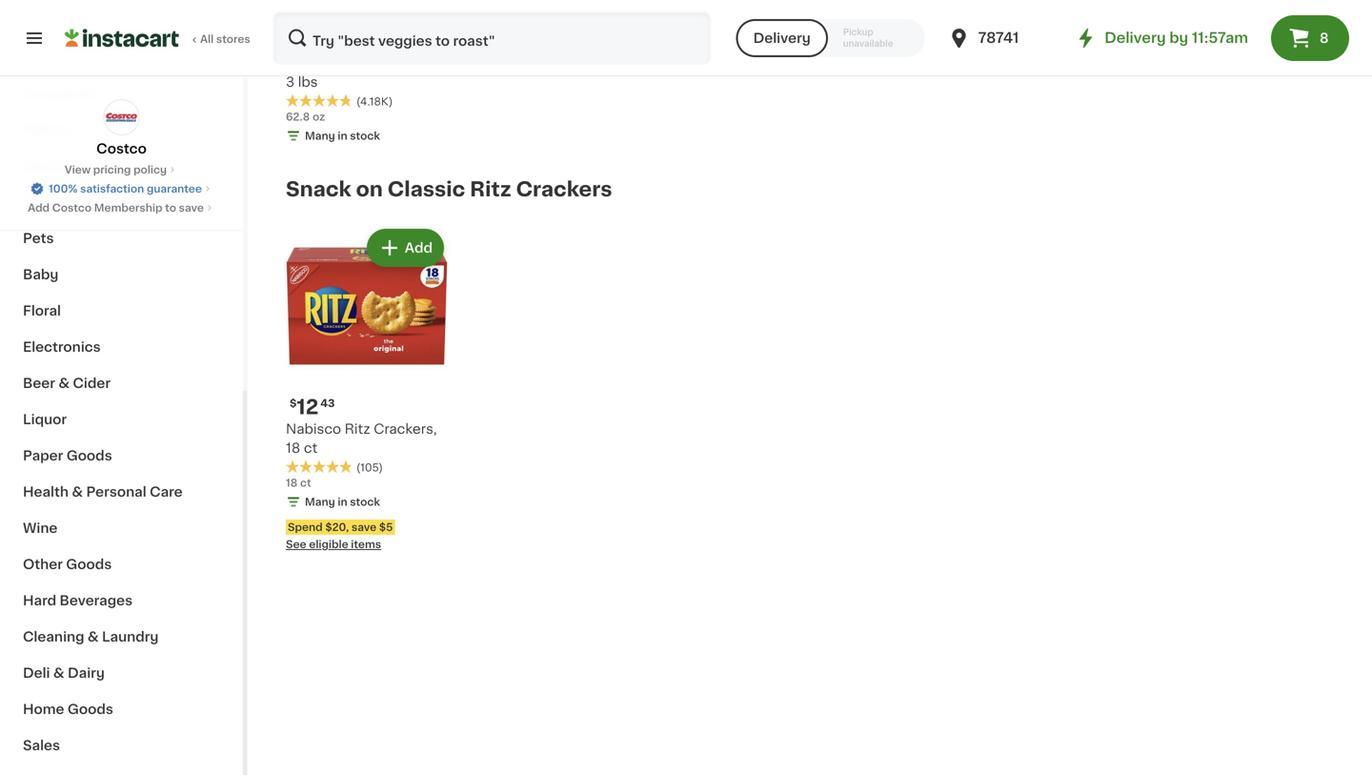 Task type: locate. For each thing, give the bounding box(es) containing it.
health
[[23, 485, 69, 499]]

2 $ from the top
[[290, 398, 297, 409]]

many inside product group
[[305, 497, 335, 507]]

12
[[297, 12, 319, 32], [297, 397, 319, 417]]

guarantee
[[147, 184, 202, 194]]

satisfaction
[[80, 184, 144, 194]]

in up snack
[[338, 131, 348, 141]]

1 vertical spatial stock
[[350, 497, 380, 507]]

ct
[[304, 442, 318, 455], [300, 478, 311, 488]]

save right to
[[179, 203, 204, 213]]

None search field
[[273, 11, 712, 65]]

0 vertical spatial 18
[[286, 442, 301, 455]]

1 horizontal spatial add
[[405, 241, 433, 255]]

stock down (4.18k) at the left top
[[350, 131, 380, 141]]

many in stock inside product group
[[305, 497, 380, 507]]

0 horizontal spatial add
[[28, 203, 50, 213]]

62.8 oz
[[286, 112, 325, 122]]

$ 12 43
[[290, 397, 335, 417]]

12 left 43 at bottom left
[[297, 397, 319, 417]]

bakery link
[[11, 112, 232, 148]]

2 12 from the top
[[297, 397, 319, 417]]

& for deli
[[53, 666, 64, 680]]

0 vertical spatial ct
[[304, 442, 318, 455]]

lbs
[[298, 75, 318, 89]]

& right health
[[72, 485, 83, 499]]

stock up $5
[[350, 497, 380, 507]]

12 inside product group
[[297, 397, 319, 417]]

& down "beverages" at bottom left
[[88, 630, 99, 644]]

nabisco down $ 12 43
[[286, 422, 341, 436]]

membership
[[94, 203, 163, 213]]

1 horizontal spatial save
[[352, 522, 377, 533]]

cleaning & laundry
[[23, 630, 159, 644]]

& for beer
[[58, 377, 70, 390]]

buy
[[292, 40, 313, 50]]

beer & cider
[[23, 377, 111, 390]]

snacks & candy link
[[11, 184, 232, 220]]

sales link
[[11, 727, 232, 764]]

0 vertical spatial many in stock
[[305, 131, 380, 141]]

$ for $ 12 82
[[290, 13, 297, 24]]

many in stock for ct
[[305, 497, 380, 507]]

& for snacks
[[76, 195, 87, 209]]

82
[[321, 13, 334, 24]]

home goods link
[[11, 691, 232, 727]]

0 vertical spatial nabisco
[[286, 56, 341, 70]]

& up "100%" at left
[[61, 159, 73, 173]]

spend
[[288, 522, 323, 533]]

delivery for delivery
[[754, 31, 811, 45]]

0 horizontal spatial delivery
[[754, 31, 811, 45]]

household link
[[11, 75, 232, 112]]

1 12 from the top
[[297, 12, 319, 32]]

costco down "100%" at left
[[52, 203, 92, 213]]

save up items
[[352, 522, 377, 533]]

crackers
[[516, 179, 613, 199]]

add for add costco membership to save
[[28, 203, 50, 213]]

1 vertical spatial add
[[405, 241, 433, 255]]

62.8
[[286, 112, 310, 122]]

0 vertical spatial $
[[290, 13, 297, 24]]

laundry
[[102, 630, 159, 644]]

1 vertical spatial save
[[352, 522, 377, 533]]

oz
[[313, 112, 325, 122]]

1 vertical spatial many
[[305, 497, 335, 507]]

pets link
[[11, 220, 232, 256]]

ritz
[[470, 179, 512, 199], [345, 422, 371, 436]]

1 vertical spatial in
[[338, 497, 348, 507]]

many for ct
[[305, 497, 335, 507]]

on
[[356, 179, 383, 199]]

1 vertical spatial goods
[[66, 558, 112, 571]]

1 vertical spatial 12
[[297, 397, 319, 417]]

1 vertical spatial $
[[290, 398, 297, 409]]

crackers,
[[374, 422, 437, 436]]

in inside product group
[[338, 497, 348, 507]]

product group
[[286, 225, 448, 552]]

1 many from the top
[[305, 131, 335, 141]]

1 vertical spatial ritz
[[345, 422, 371, 436]]

0 vertical spatial add
[[28, 203, 50, 213]]

2 many from the top
[[305, 497, 335, 507]]

costco logo image
[[103, 99, 140, 135]]

save
[[179, 203, 204, 213], [352, 522, 377, 533]]

1 horizontal spatial costco
[[96, 142, 147, 155]]

Search field
[[275, 13, 710, 63]]

stores
[[216, 34, 250, 44]]

1,
[[316, 40, 323, 50]]

goods inside "link"
[[68, 703, 113, 716]]

hard
[[23, 594, 56, 607]]

delivery inside delivery by 11:57am link
[[1105, 31, 1167, 45]]

1 vertical spatial ct
[[300, 478, 311, 488]]

in up $20,
[[338, 497, 348, 507]]

nabisco for lbs
[[286, 56, 341, 70]]

many down 18 ct
[[305, 497, 335, 507]]

78741 button
[[948, 11, 1063, 65]]

1 vertical spatial 18
[[286, 478, 298, 488]]

100% satisfaction guarantee
[[49, 184, 202, 194]]

0 horizontal spatial ritz
[[345, 422, 371, 436]]

0 horizontal spatial costco
[[52, 203, 92, 213]]

2 18 from the top
[[286, 478, 298, 488]]

in
[[338, 131, 348, 141], [338, 497, 348, 507]]

1 vertical spatial nabisco
[[286, 422, 341, 436]]

$20,
[[325, 522, 349, 533]]

$ for $ 12 43
[[290, 398, 297, 409]]

2 stock from the top
[[350, 497, 380, 507]]

liquor link
[[11, 401, 232, 438]]

0 vertical spatial many
[[305, 131, 335, 141]]

12 for $ 12 82
[[297, 12, 319, 32]]

eligible
[[309, 539, 349, 550]]

delivery button
[[737, 19, 828, 57]]

beverages
[[60, 594, 133, 607]]

add down classic
[[405, 241, 433, 255]]

2 nabisco from the top
[[286, 422, 341, 436]]

costco
[[96, 142, 147, 155], [52, 203, 92, 213]]

$ up buy
[[290, 13, 297, 24]]

1 vertical spatial many in stock
[[305, 497, 380, 507]]

nabisco inside nabisco ritz crackers, 18 ct
[[286, 422, 341, 436]]

nabisco inside nabisco oreo cookies, 3 lbs
[[286, 56, 341, 70]]

home
[[23, 703, 64, 716]]

many down oz
[[305, 131, 335, 141]]

add
[[28, 203, 50, 213], [405, 241, 433, 255]]

1 $ from the top
[[290, 13, 297, 24]]

policy
[[134, 164, 167, 175]]

many in stock down oz
[[305, 131, 380, 141]]

oreo
[[345, 56, 378, 70]]

& down "100%" at left
[[76, 195, 87, 209]]

0 vertical spatial goods
[[66, 449, 112, 462]]

★★★★★
[[286, 94, 353, 107], [286, 94, 353, 107], [286, 460, 353, 473], [286, 460, 353, 473]]

(105)
[[357, 463, 383, 473]]

cleaning & laundry link
[[11, 619, 232, 655]]

snack on classic ritz crackers
[[286, 179, 613, 199]]

electronics link
[[11, 329, 232, 365]]

view pricing policy link
[[65, 162, 178, 177]]

sales
[[23, 739, 60, 752]]

1 stock from the top
[[350, 131, 380, 141]]

personal
[[86, 485, 147, 499]]

1 many in stock from the top
[[305, 131, 380, 141]]

add inside button
[[405, 241, 433, 255]]

& right beer
[[58, 377, 70, 390]]

0 horizontal spatial save
[[179, 203, 204, 213]]

& right deli
[[53, 666, 64, 680]]

$ inside "$ 12 82"
[[290, 13, 297, 24]]

nabisco down 1,
[[286, 56, 341, 70]]

stock inside product group
[[350, 497, 380, 507]]

18 up 18 ct
[[286, 442, 301, 455]]

goods up health & personal care
[[66, 449, 112, 462]]

1 nabisco from the top
[[286, 56, 341, 70]]

1 18 from the top
[[286, 442, 301, 455]]

goods down dairy
[[68, 703, 113, 716]]

0 vertical spatial 12
[[297, 12, 319, 32]]

2 many in stock from the top
[[305, 497, 380, 507]]

nabisco oreo cookies, 3 lbs
[[286, 56, 440, 89]]

household
[[23, 87, 98, 100]]

add costco membership to save link
[[28, 200, 215, 215]]

12 left 82
[[297, 12, 319, 32]]

12 for $ 12 43
[[297, 397, 319, 417]]

in for ct
[[338, 497, 348, 507]]

add up pets
[[28, 203, 50, 213]]

11:57am
[[1193, 31, 1249, 45]]

$
[[290, 13, 297, 24], [290, 398, 297, 409]]

$ inside $ 12 43
[[290, 398, 297, 409]]

many
[[305, 131, 335, 141], [305, 497, 335, 507]]

goods up "beverages" at bottom left
[[66, 558, 112, 571]]

18
[[286, 442, 301, 455], [286, 478, 298, 488]]

2 vertical spatial goods
[[68, 703, 113, 716]]

ct up spend
[[300, 478, 311, 488]]

costco up 'view pricing policy' link
[[96, 142, 147, 155]]

save inside spend $20, save $5 see eligible items
[[352, 522, 377, 533]]

cleaning
[[23, 630, 84, 644]]

cookies,
[[382, 56, 440, 70]]

stock for ct
[[350, 497, 380, 507]]

1 horizontal spatial ritz
[[470, 179, 512, 199]]

18 up spend
[[286, 478, 298, 488]]

1 horizontal spatial delivery
[[1105, 31, 1167, 45]]

ritz up (105)
[[345, 422, 371, 436]]

0 vertical spatial in
[[338, 131, 348, 141]]

buy 1, get $3.50 off
[[292, 40, 396, 50]]

$ left 43 at bottom left
[[290, 398, 297, 409]]

snack
[[286, 179, 352, 199]]

paper goods link
[[11, 438, 232, 474]]

1 in from the top
[[338, 131, 348, 141]]

ct up 18 ct
[[304, 442, 318, 455]]

all stores link
[[65, 11, 252, 65]]

delivery inside button
[[754, 31, 811, 45]]

items
[[351, 539, 381, 550]]

ritz right classic
[[470, 179, 512, 199]]

spend $20, save $5 see eligible items
[[286, 522, 393, 550]]

many in stock up $20,
[[305, 497, 380, 507]]

1 vertical spatial costco
[[52, 203, 92, 213]]

baby link
[[11, 256, 232, 293]]

many in stock for lbs
[[305, 131, 380, 141]]

2 in from the top
[[338, 497, 348, 507]]

0 vertical spatial stock
[[350, 131, 380, 141]]

78741
[[979, 31, 1020, 45]]

other goods link
[[11, 546, 232, 583]]

nabisco
[[286, 56, 341, 70], [286, 422, 341, 436]]



Task type: vqa. For each thing, say whether or not it's contained in the screenshot.
"THE"
no



Task type: describe. For each thing, give the bounding box(es) containing it.
wine link
[[11, 510, 232, 546]]

100%
[[49, 184, 78, 194]]

delivery by 11:57am link
[[1075, 27, 1249, 50]]

18 inside nabisco ritz crackers, 18 ct
[[286, 442, 301, 455]]

off
[[380, 40, 396, 50]]

other goods
[[23, 558, 112, 571]]

0 vertical spatial save
[[179, 203, 204, 213]]

ritz inside nabisco ritz crackers, 18 ct
[[345, 422, 371, 436]]

floral link
[[11, 293, 232, 329]]

electronics
[[23, 340, 101, 354]]

other
[[23, 558, 63, 571]]

candy
[[90, 195, 136, 209]]

by
[[1170, 31, 1189, 45]]

item carousel region
[[259, 217, 1335, 562]]

add for add
[[405, 241, 433, 255]]

paper
[[23, 449, 63, 462]]

classic
[[388, 179, 466, 199]]

0 vertical spatial ritz
[[470, 179, 512, 199]]

health & personal care link
[[11, 474, 232, 510]]

meat & seafood
[[23, 159, 133, 173]]

cider
[[73, 377, 111, 390]]

deli
[[23, 666, 50, 680]]

delivery by 11:57am
[[1105, 31, 1249, 45]]

many for lbs
[[305, 131, 335, 141]]

view pricing policy
[[65, 164, 167, 175]]

instacart logo image
[[65, 27, 179, 50]]

all
[[200, 34, 214, 44]]

goods for other goods
[[66, 558, 112, 571]]

floral
[[23, 304, 61, 317]]

meat
[[23, 159, 58, 173]]

stock for lbs
[[350, 131, 380, 141]]

goods for home goods
[[68, 703, 113, 716]]

100% satisfaction guarantee button
[[30, 177, 213, 196]]

hard beverages
[[23, 594, 133, 607]]

snacks & candy
[[23, 195, 136, 209]]

$3.50
[[346, 40, 378, 50]]

to
[[165, 203, 176, 213]]

baby
[[23, 268, 59, 281]]

43
[[321, 398, 335, 409]]

nabisco for ct
[[286, 422, 341, 436]]

& for cleaning
[[88, 630, 99, 644]]

deli & dairy link
[[11, 655, 232, 691]]

seafood
[[76, 159, 133, 173]]

pets
[[23, 232, 54, 245]]

$5
[[379, 522, 393, 533]]

all stores
[[200, 34, 250, 44]]

dairy
[[68, 666, 105, 680]]

pricing
[[93, 164, 131, 175]]

hard beverages link
[[11, 583, 232, 619]]

get
[[326, 40, 344, 50]]

goods for paper goods
[[66, 449, 112, 462]]

wine
[[23, 522, 58, 535]]

view
[[65, 164, 91, 175]]

service type group
[[737, 19, 925, 57]]

delivery for delivery by 11:57am
[[1105, 31, 1167, 45]]

meat & seafood link
[[11, 148, 232, 184]]

add button
[[369, 231, 442, 265]]

(4.18k)
[[357, 96, 393, 107]]

health & personal care
[[23, 485, 183, 499]]

$ 12 82
[[290, 12, 334, 32]]

in for lbs
[[338, 131, 348, 141]]

18 ct
[[286, 478, 311, 488]]

0 vertical spatial costco
[[96, 142, 147, 155]]

costco inside add costco membership to save link
[[52, 203, 92, 213]]

ct inside nabisco ritz crackers, 18 ct
[[304, 442, 318, 455]]

3
[[286, 75, 295, 89]]

bakery
[[23, 123, 71, 136]]

paper goods
[[23, 449, 112, 462]]

8
[[1320, 31, 1330, 45]]

deli & dairy
[[23, 666, 105, 680]]

beer & cider link
[[11, 365, 232, 401]]

see
[[286, 539, 307, 550]]

care
[[150, 485, 183, 499]]

liquor
[[23, 413, 67, 426]]

costco link
[[96, 99, 147, 158]]

& for meat
[[61, 159, 73, 173]]

beer
[[23, 377, 55, 390]]

add costco membership to save
[[28, 203, 204, 213]]

8 button
[[1272, 15, 1350, 61]]

nabisco ritz crackers, 18 ct
[[286, 422, 437, 455]]

& for health
[[72, 485, 83, 499]]



